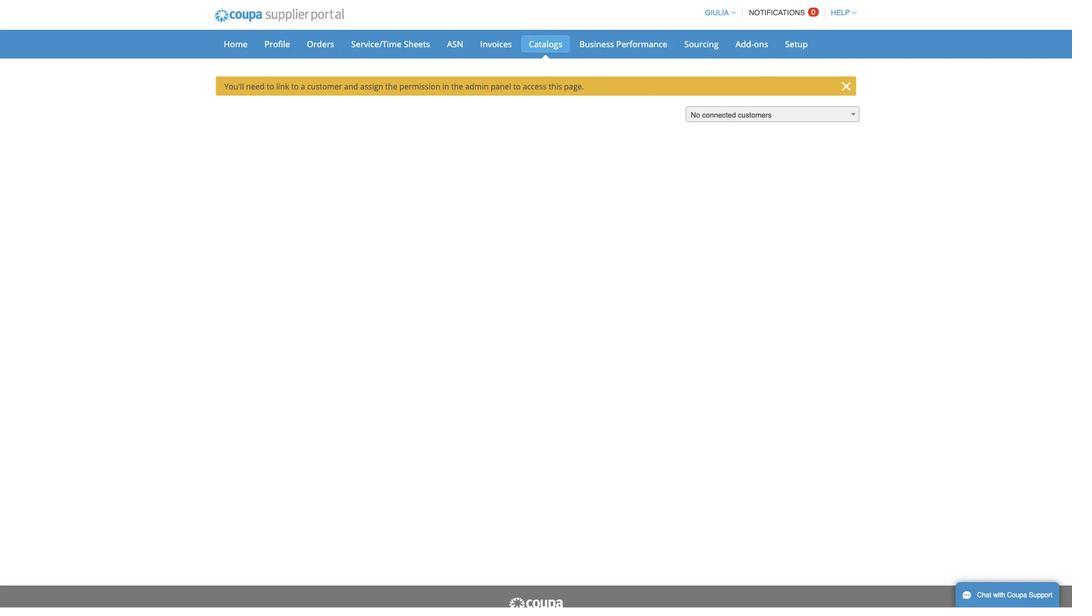 Task type: vqa. For each thing, say whether or not it's contained in the screenshot.
ASN link
yes



Task type: locate. For each thing, give the bounding box(es) containing it.
0 vertical spatial coupa supplier portal image
[[207, 2, 352, 30]]

1 the from the left
[[385, 81, 397, 91]]

the
[[385, 81, 397, 91], [451, 81, 463, 91]]

0 horizontal spatial the
[[385, 81, 397, 91]]

ons
[[754, 38, 768, 50]]

to
[[267, 81, 274, 91], [291, 81, 299, 91], [513, 81, 521, 91]]

1 horizontal spatial the
[[451, 81, 463, 91]]

to left link at the left top
[[267, 81, 274, 91]]

business
[[579, 38, 614, 50]]

to left a
[[291, 81, 299, 91]]

1 vertical spatial coupa supplier portal image
[[508, 597, 564, 608]]

orders link
[[300, 35, 342, 52]]

2 to from the left
[[291, 81, 299, 91]]

page.
[[564, 81, 584, 91]]

help
[[831, 8, 850, 17]]

a
[[301, 81, 305, 91]]

2 horizontal spatial to
[[513, 81, 521, 91]]

need
[[246, 81, 265, 91]]

panel
[[491, 81, 511, 91]]

asn link
[[440, 35, 471, 52]]

0 horizontal spatial to
[[267, 81, 274, 91]]

invoices
[[480, 38, 512, 50]]

add-ons link
[[728, 35, 776, 52]]

2 the from the left
[[451, 81, 463, 91]]

No connected customers text field
[[686, 107, 859, 123]]

service/time sheets
[[351, 38, 430, 50]]

business performance
[[579, 38, 667, 50]]

the right assign
[[385, 81, 397, 91]]

the right in
[[451, 81, 463, 91]]

no connected customers
[[691, 111, 772, 119]]

to right panel
[[513, 81, 521, 91]]

0 horizontal spatial coupa supplier portal image
[[207, 2, 352, 30]]

you'll
[[224, 81, 244, 91]]

sourcing link
[[677, 35, 726, 52]]

invoices link
[[473, 35, 519, 52]]

1 horizontal spatial coupa supplier portal image
[[508, 597, 564, 608]]

navigation
[[700, 2, 857, 24]]

and
[[344, 81, 358, 91]]

admin
[[465, 81, 489, 91]]

coupa supplier portal image
[[207, 2, 352, 30], [508, 597, 564, 608]]

setup
[[785, 38, 808, 50]]

customers
[[738, 111, 772, 119]]

1 horizontal spatial to
[[291, 81, 299, 91]]

business performance link
[[572, 35, 675, 52]]

performance
[[616, 38, 667, 50]]

catalogs link
[[522, 35, 570, 52]]



Task type: describe. For each thing, give the bounding box(es) containing it.
this
[[549, 81, 562, 91]]

home link
[[216, 35, 255, 52]]

sheets
[[404, 38, 430, 50]]

asn
[[447, 38, 463, 50]]

connected
[[702, 111, 736, 119]]

you'll need to link to a customer and assign the permission in the admin panel to access this page.
[[224, 81, 584, 91]]

orders
[[307, 38, 334, 50]]

permission
[[399, 81, 440, 91]]

notifications 0
[[749, 8, 815, 17]]

assign
[[360, 81, 383, 91]]

sourcing
[[684, 38, 719, 50]]

chat
[[977, 591, 991, 599]]

giulia link
[[700, 8, 736, 17]]

link
[[276, 81, 289, 91]]

service/time
[[351, 38, 402, 50]]

service/time sheets link
[[344, 35, 437, 52]]

add-
[[736, 38, 754, 50]]

navigation containing notifications 0
[[700, 2, 857, 24]]

No connected customers field
[[686, 106, 860, 123]]

setup link
[[778, 35, 815, 52]]

home
[[224, 38, 248, 50]]

coupa
[[1007, 591, 1027, 599]]

3 to from the left
[[513, 81, 521, 91]]

access
[[523, 81, 547, 91]]

notifications
[[749, 8, 805, 17]]

chat with coupa support button
[[956, 582, 1059, 608]]

0
[[811, 8, 815, 16]]

no
[[691, 111, 700, 119]]

catalogs
[[529, 38, 562, 50]]

add-ons
[[736, 38, 768, 50]]

help link
[[826, 8, 857, 17]]

profile
[[264, 38, 290, 50]]

giulia
[[705, 8, 729, 17]]

in
[[442, 81, 449, 91]]

1 to from the left
[[267, 81, 274, 91]]

chat with coupa support
[[977, 591, 1053, 599]]

profile link
[[257, 35, 297, 52]]

customer
[[307, 81, 342, 91]]

support
[[1029, 591, 1053, 599]]

with
[[993, 591, 1005, 599]]



